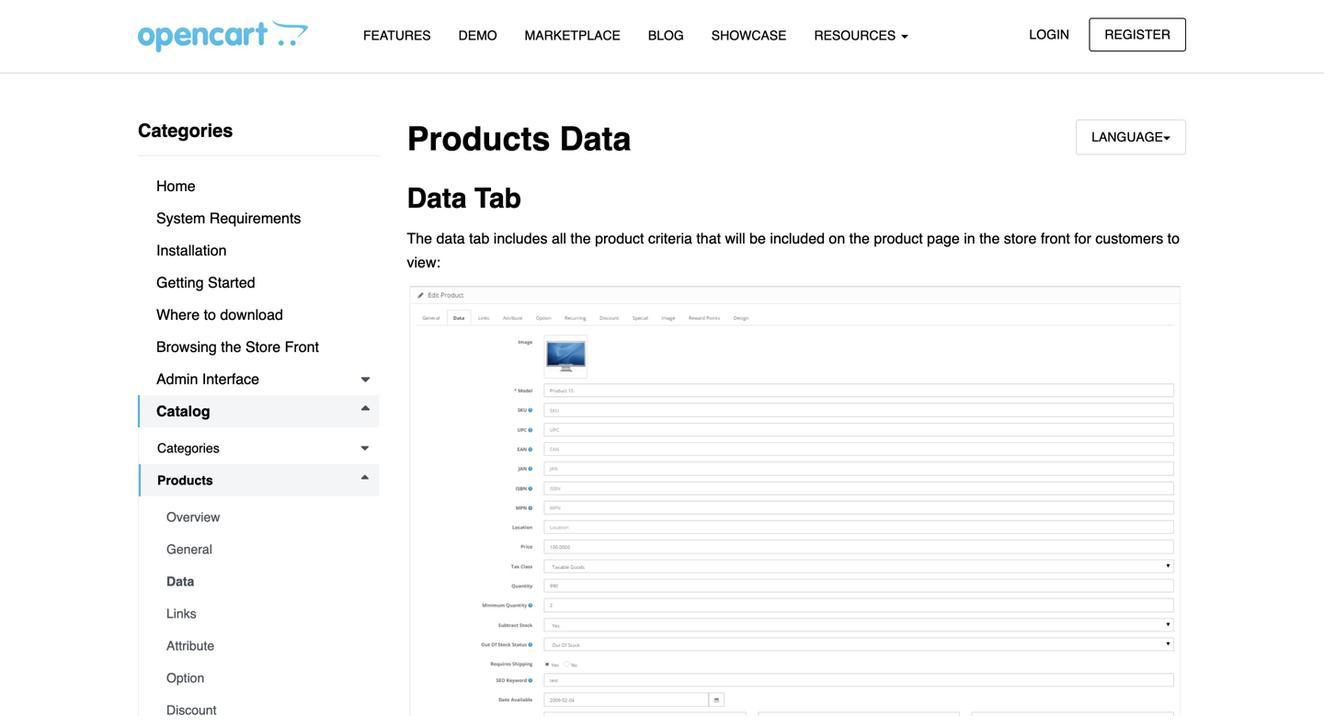 Task type: vqa. For each thing, say whether or not it's contained in the screenshot.
adding products data image
yes



Task type: describe. For each thing, give the bounding box(es) containing it.
includes
[[494, 230, 548, 247]]

browsing the store front
[[156, 339, 319, 356]]

front
[[285, 339, 319, 356]]

data tab
[[407, 183, 522, 215]]

catalog
[[156, 403, 210, 420]]

adding products data image
[[407, 286, 1187, 717]]

started
[[208, 274, 255, 291]]

the right 'all'
[[571, 230, 591, 247]]

features link
[[350, 19, 445, 52]]

1 product from the left
[[595, 230, 644, 247]]

the data tab includes all the product criteria that will be included on the product page in the store front for customers to view:
[[407, 230, 1180, 271]]

catalog link
[[138, 396, 380, 428]]

getting
[[156, 274, 204, 291]]

resources
[[815, 28, 900, 43]]

data for data "link"
[[167, 575, 194, 589]]

demo
[[459, 28, 497, 43]]

marketplace link
[[511, 19, 635, 52]]

the inside 'link'
[[221, 339, 242, 356]]

where to download link
[[138, 299, 380, 331]]

categories link
[[139, 432, 380, 465]]

attribute
[[167, 639, 215, 654]]

resources link
[[801, 19, 923, 52]]

front
[[1041, 230, 1071, 247]]

to inside "the data tab includes all the product criteria that will be included on the product page in the store front for customers to view:"
[[1168, 230, 1180, 247]]

system
[[156, 210, 206, 227]]

0 vertical spatial data
[[560, 120, 632, 158]]

products for products data
[[407, 120, 551, 158]]

installation
[[156, 242, 227, 259]]

data for data tab
[[407, 183, 467, 215]]

for
[[1075, 230, 1092, 247]]

page
[[928, 230, 960, 247]]

system requirements link
[[138, 202, 380, 235]]

tab
[[469, 230, 490, 247]]

login link
[[1014, 18, 1086, 51]]

the right in
[[980, 230, 1000, 247]]

home
[[156, 178, 196, 195]]

home link
[[138, 170, 380, 202]]

blog
[[649, 28, 684, 43]]

the right on
[[850, 230, 870, 247]]

2 product from the left
[[874, 230, 924, 247]]



Task type: locate. For each thing, give the bounding box(es) containing it.
register
[[1105, 27, 1171, 42]]

blog link
[[635, 19, 698, 52]]

categories down "catalog"
[[157, 441, 220, 456]]

general link
[[148, 534, 380, 566]]

marketplace
[[525, 28, 621, 43]]

getting started
[[156, 274, 255, 291]]

download
[[220, 306, 283, 323]]

customers
[[1096, 230, 1164, 247]]

1 horizontal spatial products
[[407, 120, 551, 158]]

0 vertical spatial to
[[1168, 230, 1180, 247]]

0 horizontal spatial data
[[167, 575, 194, 589]]

0 vertical spatial categories
[[138, 120, 233, 141]]

links
[[167, 607, 197, 622]]

admin interface
[[156, 371, 260, 388]]

product left the criteria
[[595, 230, 644, 247]]

system requirements
[[156, 210, 301, 227]]

data
[[437, 230, 465, 247]]

admin interface link
[[138, 363, 380, 396]]

products
[[407, 120, 551, 158], [157, 473, 213, 488]]

to right customers on the right
[[1168, 230, 1180, 247]]

overview
[[167, 510, 220, 525]]

register link
[[1090, 18, 1187, 51]]

0 horizontal spatial product
[[595, 230, 644, 247]]

requirements
[[210, 210, 301, 227]]

opencart - open source shopping cart solution image
[[138, 19, 308, 52]]

that
[[697, 230, 721, 247]]

data link
[[148, 566, 380, 598]]

demo link
[[445, 19, 511, 52]]

tab
[[475, 183, 522, 215]]

option link
[[148, 662, 380, 695]]

links link
[[148, 598, 380, 630]]

features
[[363, 28, 431, 43]]

categories up home
[[138, 120, 233, 141]]

products for products
[[157, 473, 213, 488]]

2 horizontal spatial data
[[560, 120, 632, 158]]

login
[[1030, 27, 1070, 42]]

getting started link
[[138, 267, 380, 299]]

the
[[571, 230, 591, 247], [850, 230, 870, 247], [980, 230, 1000, 247], [221, 339, 242, 356]]

on
[[829, 230, 846, 247]]

where
[[156, 306, 200, 323]]

categories
[[138, 120, 233, 141], [157, 441, 220, 456]]

interface
[[202, 371, 260, 388]]

language
[[1092, 130, 1164, 144]]

option
[[167, 671, 204, 686]]

criteria
[[649, 230, 693, 247]]

browsing
[[156, 339, 217, 356]]

showcase
[[712, 28, 787, 43]]

0 horizontal spatial products
[[157, 473, 213, 488]]

admin
[[156, 371, 198, 388]]

1 horizontal spatial to
[[1168, 230, 1180, 247]]

1 horizontal spatial product
[[874, 230, 924, 247]]

1 vertical spatial data
[[407, 183, 467, 215]]

the left 'store'
[[221, 339, 242, 356]]

overview link
[[148, 501, 380, 534]]

product left the page
[[874, 230, 924, 247]]

store
[[246, 339, 281, 356]]

the
[[407, 230, 433, 247]]

1 vertical spatial to
[[204, 306, 216, 323]]

0 horizontal spatial to
[[204, 306, 216, 323]]

products up 'overview'
[[157, 473, 213, 488]]

products link
[[139, 465, 380, 497]]

browsing the store front link
[[138, 331, 380, 363]]

included
[[770, 230, 825, 247]]

product
[[595, 230, 644, 247], [874, 230, 924, 247]]

attribute link
[[148, 630, 380, 662]]

0 vertical spatial products
[[407, 120, 551, 158]]

general
[[167, 542, 212, 557]]

2 vertical spatial data
[[167, 575, 194, 589]]

to
[[1168, 230, 1180, 247], [204, 306, 216, 323]]

1 vertical spatial products
[[157, 473, 213, 488]]

products up data tab
[[407, 120, 551, 158]]

1 vertical spatial categories
[[157, 441, 220, 456]]

be
[[750, 230, 766, 247]]

will
[[725, 230, 746, 247]]

where to download
[[156, 306, 283, 323]]

products data
[[407, 120, 632, 158]]

store
[[1005, 230, 1037, 247]]

data inside data "link"
[[167, 575, 194, 589]]

view:
[[407, 254, 441, 271]]

in
[[964, 230, 976, 247]]

language button
[[1077, 120, 1187, 155]]

showcase link
[[698, 19, 801, 52]]

to right where on the top left
[[204, 306, 216, 323]]

data
[[560, 120, 632, 158], [407, 183, 467, 215], [167, 575, 194, 589]]

1 horizontal spatial data
[[407, 183, 467, 215]]

all
[[552, 230, 567, 247]]

installation link
[[138, 235, 380, 267]]



